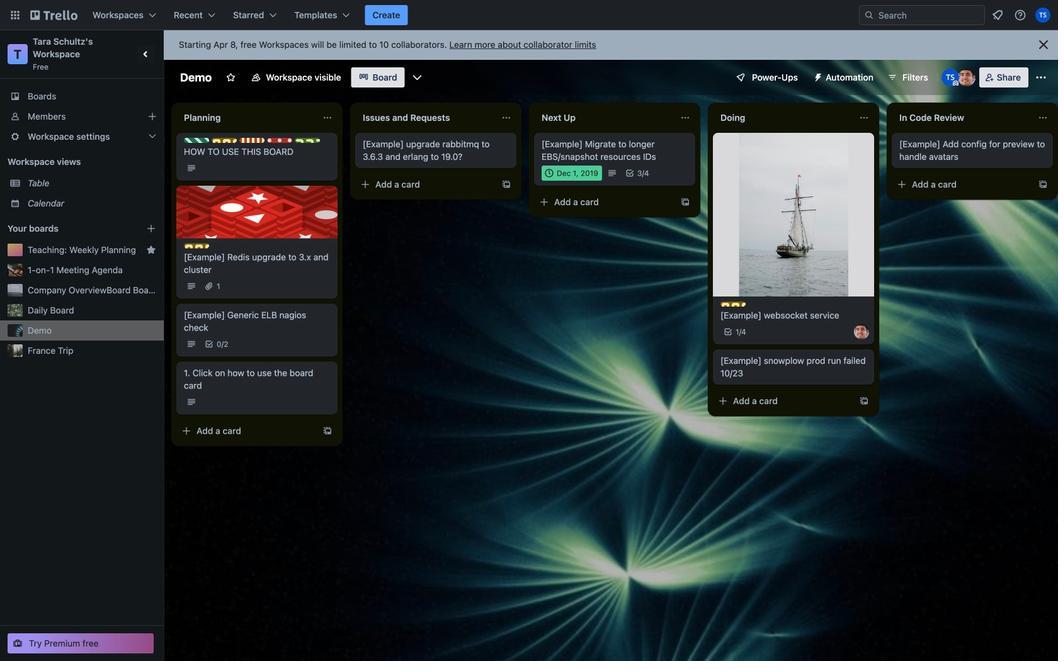 Task type: describe. For each thing, give the bounding box(es) containing it.
0 vertical spatial tara schultz (taraschultz7) image
[[1036, 8, 1051, 23]]

Search field
[[859, 5, 985, 25]]

customize views image
[[411, 71, 424, 84]]

this member is an admin of this board. image
[[953, 81, 959, 86]]

1 horizontal spatial create from template… image
[[501, 180, 511, 190]]

1 horizontal spatial create from template… image
[[859, 396, 869, 406]]

starred icon image
[[146, 245, 156, 255]]

Board name text field
[[174, 67, 218, 88]]

search image
[[864, 10, 874, 20]]

star or unstar board image
[[226, 72, 236, 83]]

open information menu image
[[1014, 9, 1027, 21]]

0 horizontal spatial create from template… image
[[322, 426, 333, 436]]

color: orange, title: "manual deploy steps" element
[[239, 138, 265, 143]]

color: red, title: "unshippable!" element
[[267, 138, 292, 143]]

1 horizontal spatial james peterson (jamespeterson93) image
[[958, 69, 976, 86]]



Task type: locate. For each thing, give the bounding box(es) containing it.
back to home image
[[30, 5, 77, 25]]

0 vertical spatial james peterson (jamespeterson93) image
[[958, 69, 976, 86]]

1 vertical spatial create from template… image
[[322, 426, 333, 436]]

0 notifications image
[[990, 8, 1005, 23]]

color: green, title: "verified in staging" element
[[184, 138, 209, 143]]

primary element
[[0, 0, 1058, 30]]

0 vertical spatial color: yellow, title: "ready to merge" element
[[212, 138, 237, 143]]

0 horizontal spatial color: yellow, title: "ready to merge" element
[[184, 243, 209, 248]]

create from template… image
[[1038, 180, 1048, 190], [680, 197, 690, 207], [859, 396, 869, 406]]

add board image
[[146, 224, 156, 234]]

2 horizontal spatial color: yellow, title: "ready to merge" element
[[721, 302, 746, 307]]

0 horizontal spatial tara schultz (taraschultz7) image
[[942, 69, 959, 86]]

tara schultz (taraschultz7) image
[[1036, 8, 1051, 23], [942, 69, 959, 86]]

1 vertical spatial create from template… image
[[680, 197, 690, 207]]

None checkbox
[[542, 166, 602, 181]]

2 vertical spatial color: yellow, title: "ready to merge" element
[[721, 302, 746, 307]]

0 vertical spatial create from template… image
[[1038, 180, 1048, 190]]

2 horizontal spatial create from template… image
[[1038, 180, 1048, 190]]

sm image
[[808, 67, 826, 85]]

james peterson (jamespeterson93) image
[[958, 69, 976, 86], [854, 324, 869, 339]]

1 vertical spatial tara schultz (taraschultz7) image
[[942, 69, 959, 86]]

2 vertical spatial create from template… image
[[859, 396, 869, 406]]

None text field
[[176, 108, 317, 128], [355, 108, 496, 128], [176, 108, 317, 128], [355, 108, 496, 128]]

workspace navigation collapse icon image
[[137, 45, 155, 63]]

None text field
[[534, 108, 675, 128], [713, 108, 854, 128], [892, 108, 1033, 128], [534, 108, 675, 128], [713, 108, 854, 128], [892, 108, 1033, 128]]

1 vertical spatial color: yellow, title: "ready to merge" element
[[184, 243, 209, 248]]

color: yellow, title: "ready to merge" element
[[212, 138, 237, 143], [184, 243, 209, 248], [721, 302, 746, 307]]

0 horizontal spatial create from template… image
[[680, 197, 690, 207]]

show menu image
[[1035, 71, 1047, 84]]

create from template… image
[[501, 180, 511, 190], [322, 426, 333, 436]]

1 horizontal spatial color: yellow, title: "ready to merge" element
[[212, 138, 237, 143]]

color: lime, title: "secrets" element
[[295, 138, 320, 143]]

0 vertical spatial create from template… image
[[501, 180, 511, 190]]

0 horizontal spatial james peterson (jamespeterson93) image
[[854, 324, 869, 339]]

1 horizontal spatial tara schultz (taraschultz7) image
[[1036, 8, 1051, 23]]

1 vertical spatial james peterson (jamespeterson93) image
[[854, 324, 869, 339]]

your boards with 6 items element
[[8, 221, 127, 236]]



Task type: vqa. For each thing, say whether or not it's contained in the screenshot.
COLOR: YELLOW, TITLE: "READY TO MERGE" element
yes



